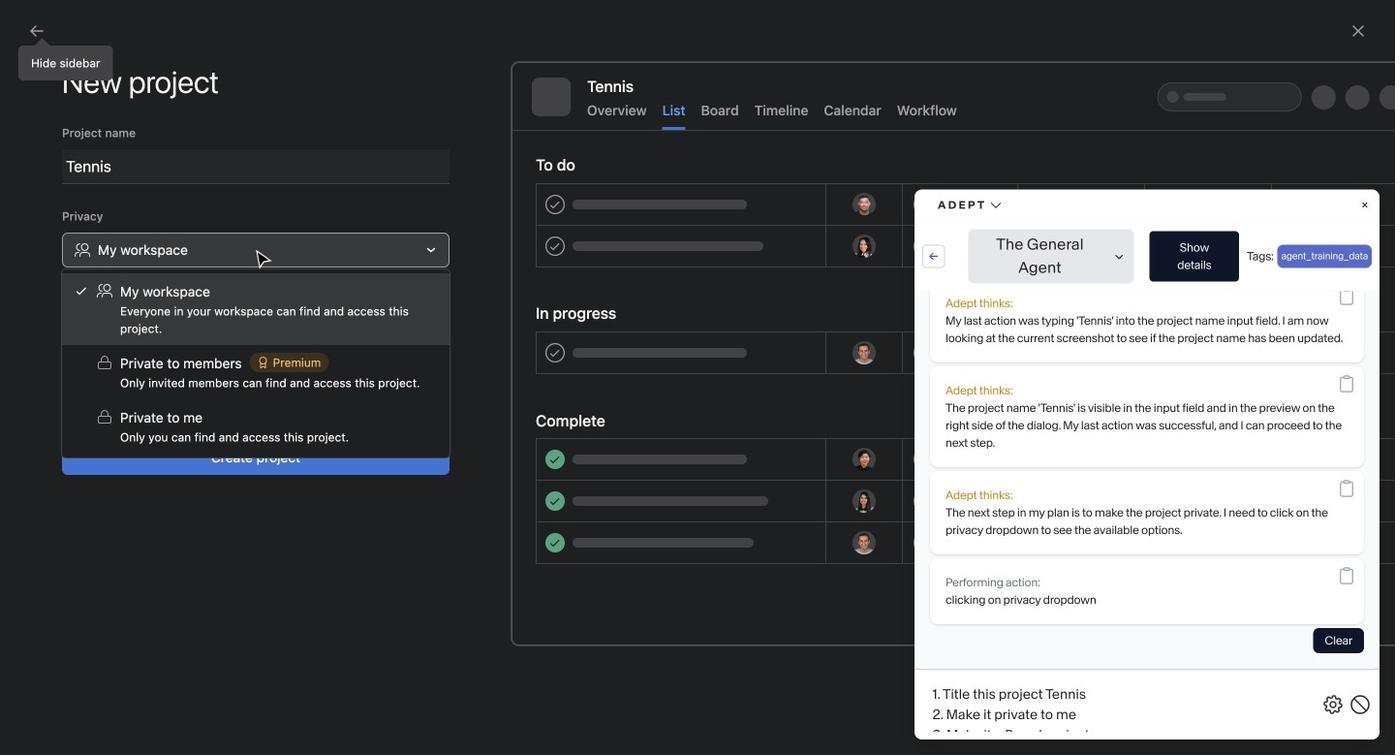 Task type: vqa. For each thing, say whether or not it's contained in the screenshot.
required image
no



Task type: locate. For each thing, give the bounding box(es) containing it.
1 horizontal spatial list item
[[846, 335, 1094, 395]]

hide sidebar image
[[25, 16, 41, 31]]

tooltip
[[19, 41, 112, 79]]

mark complete image
[[284, 412, 307, 436]]

1 vertical spatial list item
[[265, 407, 806, 442]]

list item
[[846, 335, 1094, 395], [265, 407, 806, 442]]

global element
[[0, 47, 233, 164]]

close image
[[1351, 23, 1367, 39]]

0 vertical spatial list item
[[846, 335, 1094, 395]]

0 horizontal spatial list item
[[265, 407, 806, 442]]

None text field
[[62, 149, 450, 184]]



Task type: describe. For each thing, give the bounding box(es) containing it.
line_and_symbols image
[[866, 423, 889, 446]]

Mark complete checkbox
[[284, 412, 307, 436]]

list image
[[1113, 353, 1137, 377]]

add profile photo image
[[288, 289, 334, 335]]

starred element
[[0, 308, 233, 378]]

projects element
[[0, 378, 233, 541]]

rocket image
[[866, 493, 889, 516]]

briefcase image
[[1113, 423, 1137, 446]]

insights element
[[0, 176, 233, 308]]

this is a preview of your project image
[[512, 62, 1396, 646]]

go back image
[[29, 23, 45, 39]]



